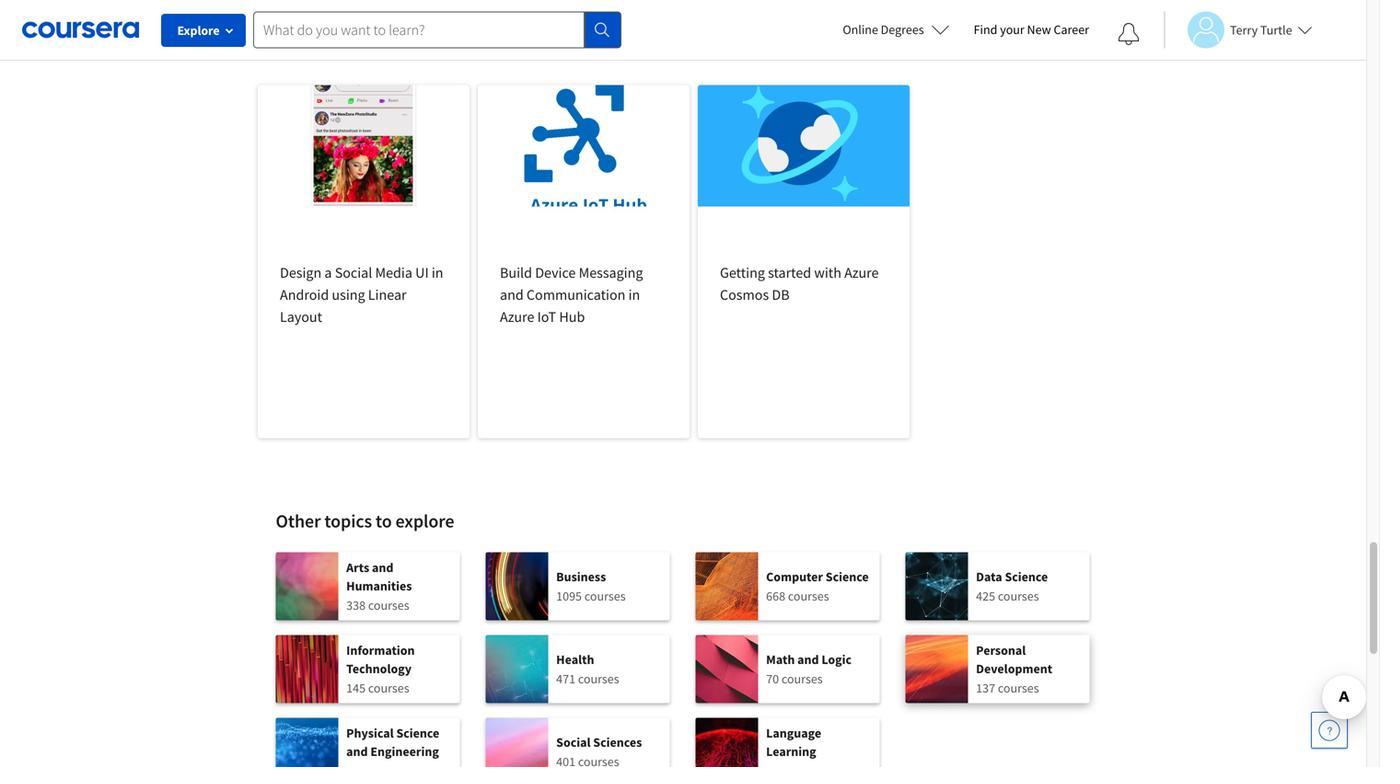 Task type: vqa. For each thing, say whether or not it's contained in the screenshot.
left Intermediate
no



Task type: locate. For each thing, give the bounding box(es) containing it.
145
[[346, 680, 366, 697]]

layout
[[280, 308, 322, 326]]

in down messaging
[[628, 286, 640, 304]]

language learning
[[766, 726, 821, 760]]

computer
[[766, 569, 823, 586]]

math and logic 70 courses
[[766, 652, 852, 688]]

personal development 137 courses
[[976, 643, 1052, 697]]

courses down development
[[998, 680, 1039, 697]]

science up "engineering"
[[396, 726, 439, 742]]

courses inside personal development 137 courses
[[998, 680, 1039, 697]]

health
[[556, 652, 594, 668]]

70
[[766, 671, 779, 688]]

science inside data science 425 courses
[[1005, 569, 1048, 586]]

0 vertical spatial in
[[432, 264, 443, 282]]

explore
[[395, 510, 454, 533]]

courses inside data science 425 courses
[[998, 588, 1039, 605]]

courses right the 425
[[998, 588, 1039, 605]]

sciences
[[593, 735, 642, 751]]

courses down business
[[584, 588, 626, 605]]

courses inside math and logic 70 courses
[[782, 671, 823, 688]]

design a social media ui in android using linear layout
[[280, 264, 443, 326]]

find
[[974, 21, 997, 38]]

science for 425 courses
[[1005, 569, 1048, 586]]

technology
[[346, 661, 412, 678]]

build device messaging and communication in azure iot hub link
[[478, 85, 690, 439]]

0 vertical spatial social
[[335, 264, 372, 282]]

terry turtle button
[[1164, 12, 1312, 48]]

social inside social sciences link
[[556, 735, 591, 751]]

in right ui
[[432, 264, 443, 282]]

425
[[976, 588, 995, 605]]

science inside computer science 668 courses
[[826, 569, 869, 586]]

physical
[[346, 726, 394, 742]]

social
[[335, 264, 372, 282], [556, 735, 591, 751]]

1 vertical spatial in
[[628, 286, 640, 304]]

other topics to explore
[[276, 510, 454, 533]]

courses down computer
[[788, 588, 829, 605]]

courses down math
[[782, 671, 823, 688]]

new
[[1027, 21, 1051, 38]]

explore button
[[161, 14, 246, 47]]

azure inside getting started with azure cosmos db
[[844, 264, 879, 282]]

design a social media ui in android using linear layout link
[[258, 85, 470, 439]]

courses down technology
[[368, 680, 409, 697]]

1 vertical spatial azure
[[500, 308, 534, 326]]

and up humanities
[[372, 560, 393, 576]]

development
[[976, 661, 1052, 678]]

1 horizontal spatial in
[[628, 286, 640, 304]]

science right computer
[[826, 569, 869, 586]]

show notifications image
[[1118, 23, 1140, 45]]

0 horizontal spatial in
[[432, 264, 443, 282]]

list containing arts and humanities
[[276, 553, 1091, 768]]

and
[[500, 286, 524, 304], [372, 560, 393, 576], [797, 652, 819, 668], [346, 744, 368, 760]]

find your new career
[[974, 21, 1089, 38]]

courses inside health 471 courses
[[578, 671, 619, 688]]

communication
[[527, 286, 625, 304]]

1 horizontal spatial azure
[[844, 264, 879, 282]]

media
[[375, 264, 412, 282]]

list
[[276, 553, 1091, 768]]

0 horizontal spatial science
[[396, 726, 439, 742]]

in inside design a social media ui in android using linear layout
[[432, 264, 443, 282]]

1 vertical spatial social
[[556, 735, 591, 751]]

and right math
[[797, 652, 819, 668]]

iot
[[537, 308, 556, 326]]

business 1095 courses
[[556, 569, 626, 605]]

courses down "health"
[[578, 671, 619, 688]]

azure left iot
[[500, 308, 534, 326]]

find your new career link
[[965, 18, 1098, 41]]

What do you want to learn? text field
[[253, 12, 585, 48]]

social left sciences
[[556, 735, 591, 751]]

None search field
[[253, 12, 621, 48]]

and inside physical science and engineering
[[346, 744, 368, 760]]

0 horizontal spatial social
[[335, 264, 372, 282]]

courses down humanities
[[368, 598, 409, 614]]

physical science and engineering link
[[276, 719, 460, 768]]

explore
[[177, 22, 220, 39]]

engineering
[[370, 744, 439, 760]]

1 horizontal spatial science
[[826, 569, 869, 586]]

arts
[[346, 560, 369, 576]]

math
[[766, 652, 795, 668]]

137
[[976, 680, 995, 697]]

azure right "with"
[[844, 264, 879, 282]]

getting started with azure cosmos db
[[720, 264, 879, 304]]

0 horizontal spatial azure
[[500, 308, 534, 326]]

online degrees button
[[828, 9, 965, 50]]

design
[[280, 264, 322, 282]]

azure
[[844, 264, 879, 282], [500, 308, 534, 326]]

2 horizontal spatial science
[[1005, 569, 1048, 586]]

social up using
[[335, 264, 372, 282]]

1 horizontal spatial social
[[556, 735, 591, 751]]

courses
[[584, 588, 626, 605], [788, 588, 829, 605], [998, 588, 1039, 605], [368, 598, 409, 614], [578, 671, 619, 688], [782, 671, 823, 688], [368, 680, 409, 697], [998, 680, 1039, 697]]

turtle
[[1260, 22, 1292, 38]]

338
[[346, 598, 366, 614]]

science
[[826, 569, 869, 586], [1005, 569, 1048, 586], [396, 726, 439, 742]]

0 vertical spatial azure
[[844, 264, 879, 282]]

in
[[432, 264, 443, 282], [628, 286, 640, 304]]

learning
[[766, 744, 816, 760]]

and down build
[[500, 286, 524, 304]]

information technology 145 courses
[[346, 643, 415, 697]]

and inside arts and humanities 338 courses
[[372, 560, 393, 576]]

science right data
[[1005, 569, 1048, 586]]

other
[[276, 510, 321, 533]]

1095
[[556, 588, 582, 605]]

in inside build device messaging and communication in azure iot hub
[[628, 286, 640, 304]]

arts and humanities 338 courses
[[346, 560, 412, 614]]

and down physical
[[346, 744, 368, 760]]



Task type: describe. For each thing, give the bounding box(es) containing it.
getting
[[720, 264, 765, 282]]

your
[[1000, 21, 1025, 38]]

physical science and engineering
[[346, 726, 439, 760]]

terry
[[1230, 22, 1258, 38]]

build
[[500, 264, 532, 282]]

social inside design a social media ui in android using linear layout
[[335, 264, 372, 282]]

messaging
[[579, 264, 643, 282]]

courses inside business 1095 courses
[[584, 588, 626, 605]]

a
[[324, 264, 332, 282]]

social sciences link
[[486, 719, 670, 768]]

science inside physical science and engineering
[[396, 726, 439, 742]]

help center image
[[1318, 720, 1341, 742]]

android
[[280, 286, 329, 304]]

coursera image
[[22, 15, 139, 44]]

using
[[332, 286, 365, 304]]

business
[[556, 569, 606, 586]]

ui
[[415, 264, 429, 282]]

db
[[772, 286, 790, 304]]

data
[[976, 569, 1002, 586]]

career
[[1054, 21, 1089, 38]]

topics
[[324, 510, 372, 533]]

terry turtle
[[1230, 22, 1292, 38]]

science for 668 courses
[[826, 569, 869, 586]]

and inside build device messaging and communication in azure iot hub
[[500, 286, 524, 304]]

humanities
[[346, 578, 412, 595]]

build device messaging and communication in azure iot hub
[[500, 264, 643, 326]]

language learning link
[[696, 719, 880, 768]]

data science 425 courses
[[976, 569, 1048, 605]]

computer science 668 courses
[[766, 569, 869, 605]]

logic
[[822, 652, 852, 668]]

information
[[346, 643, 415, 659]]

and inside math and logic 70 courses
[[797, 652, 819, 668]]

device
[[535, 264, 576, 282]]

started
[[768, 264, 811, 282]]

668
[[766, 588, 785, 605]]

language
[[766, 726, 821, 742]]

linear
[[368, 286, 407, 304]]

health 471 courses
[[556, 652, 619, 688]]

online degrees
[[843, 21, 924, 38]]

personal
[[976, 643, 1026, 659]]

in for communication
[[628, 286, 640, 304]]

with
[[814, 264, 841, 282]]

azure inside build device messaging and communication in azure iot hub
[[500, 308, 534, 326]]

degrees
[[881, 21, 924, 38]]

cosmos
[[720, 286, 769, 304]]

471
[[556, 671, 575, 688]]

in for ui
[[432, 264, 443, 282]]

hub
[[559, 308, 585, 326]]

social sciences
[[556, 735, 642, 751]]

courses inside arts and humanities 338 courses
[[368, 598, 409, 614]]

getting started with azure cosmos db link
[[698, 85, 910, 439]]

online
[[843, 21, 878, 38]]

courses inside computer science 668 courses
[[788, 588, 829, 605]]

to
[[376, 510, 392, 533]]

courses inside information technology 145 courses
[[368, 680, 409, 697]]



